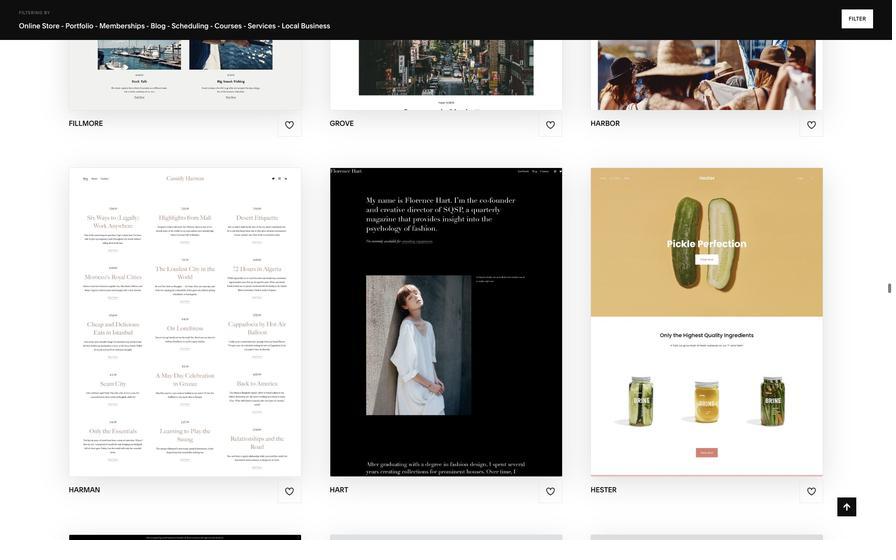Task type: vqa. For each thing, say whether or not it's contained in the screenshot.
"Account Dashboard" LINK
no



Task type: describe. For each thing, give the bounding box(es) containing it.
idrah image
[[69, 535, 301, 541]]

scheduling
[[172, 22, 209, 30]]

add harman to your favorites list image
[[285, 487, 294, 497]]

hester inside button
[[712, 306, 745, 316]]

filter button
[[842, 9, 873, 28]]

portfolio
[[66, 22, 93, 30]]

start with hester button
[[661, 299, 754, 323]]

fillmore
[[69, 119, 103, 128]]

start for start with harman
[[135, 306, 161, 316]]

blog
[[151, 22, 166, 30]]

harbor
[[591, 119, 620, 128]]

start with hart
[[404, 306, 479, 316]]

start for start with hester
[[661, 306, 687, 316]]

harman inside start with harman "button"
[[187, 306, 226, 316]]

4 - from the left
[[167, 22, 170, 30]]

by
[[44, 10, 50, 15]]

kester image
[[330, 535, 562, 541]]

preview hart
[[415, 323, 477, 332]]

add harbor to your favorites list image
[[807, 120, 816, 130]]

online
[[19, 22, 40, 30]]

with for harman
[[163, 306, 185, 316]]

2 vertical spatial hart
[[330, 486, 348, 495]]

2 vertical spatial hester
[[591, 486, 617, 495]]

preview hester link
[[671, 316, 743, 340]]

business
[[301, 22, 330, 30]]

5 - from the left
[[210, 22, 213, 30]]

harbor image
[[591, 0, 823, 110]]

filtering
[[19, 10, 43, 15]]

preview hester
[[671, 323, 743, 332]]

harman inside 'preview harman' link
[[186, 323, 224, 332]]

preview for preview hart
[[415, 323, 452, 332]]

harman image
[[69, 168, 301, 477]]

preview for preview harman
[[146, 323, 184, 332]]



Task type: locate. For each thing, give the bounding box(es) containing it.
online store - portfolio - memberships - blog - scheduling - courses - services - local business
[[19, 22, 330, 30]]

1 preview from the left
[[146, 323, 184, 332]]

with up preview hart
[[432, 306, 454, 316]]

start
[[135, 306, 161, 316], [404, 306, 430, 316], [661, 306, 687, 316]]

preview harman link
[[146, 316, 224, 340]]

2 horizontal spatial with
[[688, 306, 710, 316]]

preview
[[146, 323, 184, 332], [415, 323, 452, 332], [671, 323, 709, 332]]

hart image
[[330, 168, 562, 477]]

- left local
[[277, 22, 280, 30]]

start up preview hart
[[404, 306, 430, 316]]

- right courses
[[243, 22, 246, 30]]

start inside "button"
[[135, 306, 161, 316]]

start with hart button
[[404, 299, 488, 323]]

preview hart link
[[415, 316, 477, 340]]

0 horizontal spatial start
[[135, 306, 161, 316]]

2 start from the left
[[404, 306, 430, 316]]

6 - from the left
[[243, 22, 246, 30]]

local
[[282, 22, 299, 30]]

1 vertical spatial harman
[[186, 323, 224, 332]]

preview for preview hester
[[671, 323, 709, 332]]

3 with from the left
[[688, 306, 710, 316]]

2 - from the left
[[95, 22, 98, 30]]

2 horizontal spatial start
[[661, 306, 687, 316]]

0 horizontal spatial preview
[[146, 323, 184, 332]]

start up preview hester
[[661, 306, 687, 316]]

1 vertical spatial hart
[[455, 323, 477, 332]]

preview down start with hart
[[415, 323, 452, 332]]

back to top image
[[842, 503, 852, 512]]

lakshi image
[[591, 535, 823, 541]]

preview down start with hester
[[671, 323, 709, 332]]

hart
[[456, 306, 479, 316], [455, 323, 477, 332], [330, 486, 348, 495]]

add fillmore to your favorites list image
[[285, 120, 294, 130]]

add hester to your favorites list image
[[807, 487, 816, 497]]

hester image
[[591, 168, 823, 477]]

- left courses
[[210, 22, 213, 30]]

preview down start with harman on the left bottom of page
[[146, 323, 184, 332]]

preview inside preview hester link
[[671, 323, 709, 332]]

with up preview hester
[[688, 306, 710, 316]]

0 vertical spatial hart
[[456, 306, 479, 316]]

hart inside button
[[456, 306, 479, 316]]

-
[[61, 22, 64, 30], [95, 22, 98, 30], [146, 22, 149, 30], [167, 22, 170, 30], [210, 22, 213, 30], [243, 22, 246, 30], [277, 22, 280, 30]]

1 start from the left
[[135, 306, 161, 316]]

1 with from the left
[[163, 306, 185, 316]]

with inside "button"
[[163, 306, 185, 316]]

2 horizontal spatial preview
[[671, 323, 709, 332]]

store
[[42, 22, 60, 30]]

0 horizontal spatial with
[[163, 306, 185, 316]]

add hart to your favorites list image
[[546, 487, 555, 497]]

1 - from the left
[[61, 22, 64, 30]]

with
[[163, 306, 185, 316], [432, 306, 454, 316], [688, 306, 710, 316]]

2 vertical spatial harman
[[69, 486, 100, 495]]

add grove to your favorites list image
[[546, 120, 555, 130]]

start for start with hart
[[404, 306, 430, 316]]

courses
[[215, 22, 242, 30]]

preview inside 'preview harman' link
[[146, 323, 184, 332]]

with for hart
[[432, 306, 454, 316]]

3 preview from the left
[[671, 323, 709, 332]]

grove
[[330, 119, 354, 128]]

- right blog
[[167, 22, 170, 30]]

start up preview harman
[[135, 306, 161, 316]]

- right store
[[61, 22, 64, 30]]

preview inside preview hart link
[[415, 323, 452, 332]]

preview harman
[[146, 323, 224, 332]]

harman
[[187, 306, 226, 316], [186, 323, 224, 332], [69, 486, 100, 495]]

3 start from the left
[[661, 306, 687, 316]]

grove image
[[330, 0, 562, 110]]

memberships
[[99, 22, 145, 30]]

1 horizontal spatial with
[[432, 306, 454, 316]]

7 - from the left
[[277, 22, 280, 30]]

- right portfolio
[[95, 22, 98, 30]]

1 horizontal spatial start
[[404, 306, 430, 316]]

0 vertical spatial hester
[[712, 306, 745, 316]]

1 horizontal spatial preview
[[415, 323, 452, 332]]

filtering by
[[19, 10, 50, 15]]

start with hester
[[661, 306, 745, 316]]

services
[[248, 22, 276, 30]]

2 preview from the left
[[415, 323, 452, 332]]

hester
[[712, 306, 745, 316], [711, 323, 743, 332], [591, 486, 617, 495]]

filter
[[849, 15, 866, 22]]

1 vertical spatial hester
[[711, 323, 743, 332]]

start with harman button
[[135, 299, 235, 323]]

- left blog
[[146, 22, 149, 30]]

0 vertical spatial harman
[[187, 306, 226, 316]]

start with harman
[[135, 306, 226, 316]]

3 - from the left
[[146, 22, 149, 30]]

fillmore image
[[69, 0, 301, 110]]

2 with from the left
[[432, 306, 454, 316]]

with for hester
[[688, 306, 710, 316]]

with up preview harman
[[163, 306, 185, 316]]



